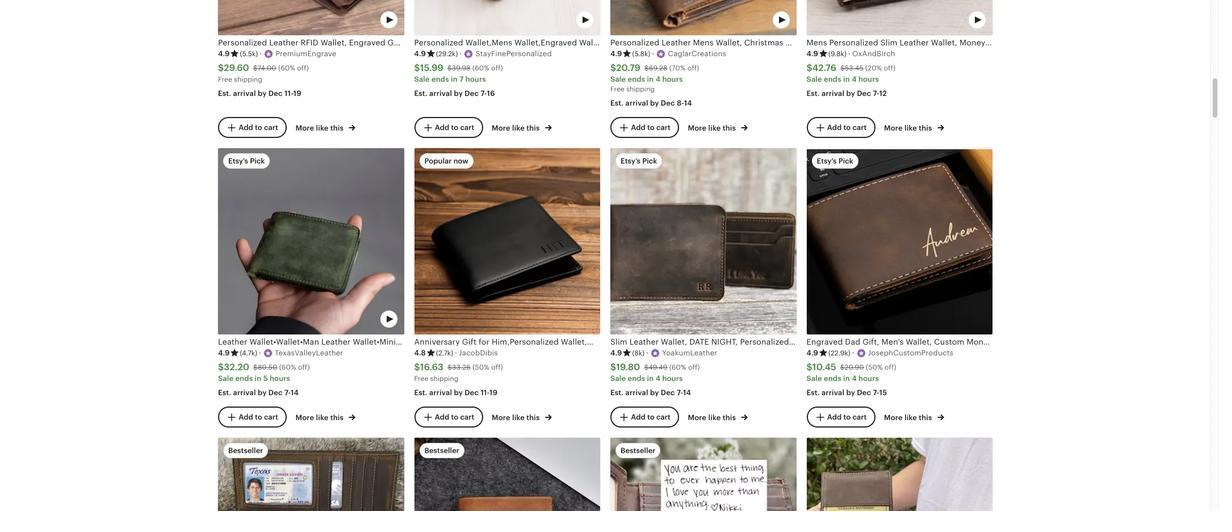 Task type: locate. For each thing, give the bounding box(es) containing it.
add to cart button for 16.63
[[414, 407, 483, 428]]

sale inside '$ 32.20 $ 80.50 (60% off) sale ends in 5 hours est. arrival by dec 7-14'
[[218, 374, 234, 383]]

bestseller link
[[218, 438, 404, 511], [414, 438, 600, 511], [611, 438, 797, 511]]

7- inside $ 42.76 $ 53.45 (20% off) sale ends in 4 hours est. arrival by dec 7-12
[[873, 89, 880, 98]]

add to cart button for 10.45
[[807, 407, 876, 428]]

add
[[239, 123, 253, 132], [435, 123, 449, 132], [631, 123, 646, 132], [827, 123, 842, 132], [239, 413, 253, 421], [435, 413, 449, 421], [631, 413, 646, 421], [827, 413, 842, 421]]

(8k)
[[633, 349, 645, 357]]

cart down $ 42.76 $ 53.45 (20% off) sale ends in 4 hours est. arrival by dec 7-12
[[853, 123, 867, 132]]

add to cart down $ 29.60 $ 74.00 (60% off) free shipping
[[239, 123, 278, 132]]

14 inside '$ 32.20 $ 80.50 (60% off) sale ends in 5 hours est. arrival by dec 7-14'
[[291, 388, 299, 397]]

1 etsy's from the left
[[228, 157, 248, 165]]

add for 29.60
[[239, 123, 253, 132]]

now
[[454, 157, 469, 165]]

shipping for 29.60
[[234, 75, 262, 83]]

add to cart down '$ 32.20 $ 80.50 (60% off) sale ends in 5 hours est. arrival by dec 7-14'
[[239, 413, 278, 421]]

2 vertical spatial shipping
[[430, 375, 459, 383]]

arrival inside $ 15.99 $ 39.98 (60% off) sale ends in 7 hours est. arrival by dec 7-16
[[429, 89, 452, 98]]

4.9 for 20.79
[[611, 49, 622, 58]]

3 pick from the left
[[839, 157, 854, 165]]

ends inside $ 42.76 $ 53.45 (20% off) sale ends in 4 hours est. arrival by dec 7-12
[[824, 75, 842, 83]]

$ down 4.8
[[414, 362, 420, 373]]

dec inside $ 15.99 $ 39.98 (60% off) sale ends in 7 hours est. arrival by dec 7-16
[[465, 89, 479, 98]]

cart up now
[[460, 123, 474, 132]]

4 inside $ 42.76 $ 53.45 (20% off) sale ends in 4 hours est. arrival by dec 7-12
[[852, 75, 857, 83]]

add to cart button for 19.80
[[611, 407, 679, 428]]

2 horizontal spatial free
[[611, 85, 625, 93]]

1 horizontal spatial (50%
[[866, 363, 883, 371]]

like for 10.45
[[905, 413, 917, 422]]

cart down $ 10.45 $ 20.90 (50% off) sale ends in 4 hours est. arrival by dec 7-15
[[853, 413, 867, 421]]

in
[[451, 75, 458, 83], [647, 75, 654, 83], [844, 75, 850, 83], [255, 374, 262, 383], [647, 374, 654, 383], [844, 374, 850, 383]]

1 horizontal spatial etsy's pick
[[621, 157, 657, 165]]

popular
[[425, 157, 452, 165]]

1 horizontal spatial shipping
[[430, 375, 459, 383]]

like
[[316, 124, 329, 132], [512, 124, 525, 132], [709, 124, 721, 132], [905, 124, 917, 132], [316, 413, 329, 422], [512, 413, 525, 422], [709, 413, 721, 422], [905, 413, 917, 422]]

free inside $ 29.60 $ 74.00 (60% off) free shipping
[[218, 75, 232, 83]]

1 horizontal spatial pick
[[643, 157, 657, 165]]

hours inside $ 42.76 $ 53.45 (20% off) sale ends in 4 hours est. arrival by dec 7-12
[[859, 75, 879, 83]]

0 horizontal spatial est. arrival by dec 11-19
[[218, 89, 301, 98]]

add to cart down $ 19.80 $ 49.49 (60% off) sale ends in 4 hours est. arrival by dec 7-14 at bottom right
[[631, 413, 671, 421]]

cart for 15.99
[[460, 123, 474, 132]]

0 horizontal spatial anniversary gift for him,personalized wallet,mens wallet,engraved wallet,leather wallet,custom wallet,boyfriend gift for men,gift for dad image
[[414, 148, 600, 334]]

add to cart button down $ 42.76 $ 53.45 (20% off) sale ends in 4 hours est. arrival by dec 7-12
[[807, 117, 876, 138]]

add to cart button for 29.60
[[218, 117, 287, 138]]

1 vertical spatial 19
[[490, 389, 498, 397]]

add to cart button
[[218, 117, 287, 138], [414, 117, 483, 138], [611, 117, 679, 138], [807, 117, 876, 138], [218, 407, 287, 428], [414, 407, 483, 428], [611, 407, 679, 428], [807, 407, 876, 428]]

(70%
[[670, 64, 686, 72]]

etsy's pick
[[228, 157, 265, 165], [621, 157, 657, 165], [817, 157, 854, 165]]

ends down 42.76
[[824, 75, 842, 83]]

cart for 20.79
[[657, 123, 671, 132]]

off) inside "$ 16.63 $ 33.26 (50% off) free shipping"
[[491, 363, 503, 371]]

shipping inside "$ 16.63 $ 33.26 (50% off) free shipping"
[[430, 375, 459, 383]]

0 horizontal spatial etsy's pick
[[228, 157, 265, 165]]

4 down 20.90 at the right of page
[[852, 374, 857, 383]]

free inside "$ 16.63 $ 33.26 (50% off) free shipping"
[[414, 375, 429, 383]]

14 inside $ 19.80 $ 49.49 (60% off) sale ends in 4 hours est. arrival by dec 7-14
[[683, 388, 691, 397]]

engraved dad gift, men's wallet, custom monogrammed wallet, personalized wallet, engraved wallet, gift for him, groomsman gift image
[[807, 148, 993, 334]]

pick
[[250, 157, 265, 165], [643, 157, 657, 165], [839, 157, 854, 165]]

by
[[454, 89, 463, 98], [847, 89, 856, 98], [258, 89, 267, 98], [650, 99, 659, 108], [258, 388, 267, 397], [650, 388, 659, 397], [847, 388, 856, 397], [454, 389, 463, 397]]

sale for 20.79
[[611, 75, 626, 83]]

(5.5k)
[[240, 50, 258, 58]]

7- for 15.99
[[481, 89, 487, 98]]

4.9 up 29.60
[[218, 49, 230, 58]]

4.9
[[218, 49, 230, 58], [414, 49, 426, 58], [611, 49, 622, 58], [807, 49, 819, 58], [218, 349, 230, 357], [611, 349, 622, 357], [807, 349, 819, 357]]

dec left 8-
[[661, 99, 675, 108]]

(2.7k)
[[436, 349, 453, 357]]

sale inside $ 42.76 $ 53.45 (20% off) sale ends in 4 hours est. arrival by dec 7-12
[[807, 75, 822, 83]]

· right (9.8k)
[[849, 49, 851, 58]]

etsy's pick for 19.80
[[621, 157, 657, 165]]

to for 29.60
[[255, 123, 262, 132]]

slim leather wallet, date night, personalized bifold wallet, handmade wallet for men, mens birthday gift, monogram mens wallet image
[[611, 148, 797, 334]]

hours for 20.79
[[663, 75, 683, 83]]

ends down 20.79
[[628, 75, 645, 83]]

cart down '$ 32.20 $ 80.50 (60% off) sale ends in 5 hours est. arrival by dec 7-14'
[[264, 413, 278, 421]]

add to cart button down the est. arrival by dec 8-14
[[611, 117, 679, 138]]

sale down 15.99
[[414, 75, 430, 83]]

shipping
[[234, 75, 262, 83], [627, 85, 655, 93], [430, 375, 459, 383]]

in down 49.49
[[647, 374, 654, 383]]

7- inside $ 15.99 $ 39.98 (60% off) sale ends in 7 hours est. arrival by dec 7-16
[[481, 89, 487, 98]]

like for 32.20
[[316, 413, 329, 422]]

0 horizontal spatial etsy's
[[228, 157, 248, 165]]

1 vertical spatial shipping
[[627, 85, 655, 93]]

1 horizontal spatial free
[[414, 375, 429, 383]]

4 inside $ 10.45 $ 20.90 (50% off) sale ends in 4 hours est. arrival by dec 7-15
[[852, 374, 857, 383]]

$ 10.45 $ 20.90 (50% off) sale ends in 4 hours est. arrival by dec 7-15
[[807, 362, 897, 397]]

off) up 16
[[491, 64, 503, 72]]

1 horizontal spatial bestseller
[[425, 446, 460, 455]]

this for 15.99
[[527, 124, 540, 132]]

add for 32.20
[[239, 413, 253, 421]]

to down $ 29.60 $ 74.00 (60% off) free shipping
[[255, 123, 262, 132]]

est. down 10.45
[[807, 388, 820, 397]]

0 horizontal spatial 19
[[293, 89, 301, 98]]

1 vertical spatial 11-
[[481, 389, 490, 397]]

7-
[[481, 89, 487, 98], [873, 89, 880, 98], [285, 388, 291, 397], [677, 388, 683, 397], [873, 388, 880, 397]]

by down 5
[[258, 388, 267, 397]]

cart down $ 19.80 $ 49.49 (60% off) sale ends in 4 hours est. arrival by dec 7-14 at bottom right
[[657, 413, 671, 421]]

like for 42.76
[[905, 124, 917, 132]]

0 vertical spatial anniversary gift for him,personalized wallet,mens wallet,engraved wallet,leather wallet,custom wallet,boyfriend gift for men,gift for dad image
[[414, 148, 600, 334]]

2 horizontal spatial bestseller link
[[611, 438, 797, 511]]

to down "$ 16.63 $ 33.26 (50% off) free shipping"
[[451, 413, 459, 421]]

personalized wallet,mens wallet,engraved wallet,groomsmen wallet,leather wallet,custom wallet,boyfriend gift for men,father day gift for him image
[[414, 0, 600, 35]]

add to cart button for 42.76
[[807, 117, 876, 138]]

more like this link for 20.79
[[688, 122, 748, 134]]

0 horizontal spatial 11-
[[285, 89, 293, 98]]

(60% right 74.00
[[278, 64, 295, 72]]

this for 19.80
[[723, 413, 736, 422]]

sale for 19.80
[[611, 374, 626, 383]]

arrival inside $ 42.76 $ 53.45 (20% off) sale ends in 4 hours est. arrival by dec 7-12
[[822, 89, 845, 98]]

· right (22.9k)
[[852, 349, 855, 357]]

0 horizontal spatial pick
[[250, 157, 265, 165]]

sale down 19.80
[[611, 374, 626, 383]]

add to cart for 20.79
[[631, 123, 671, 132]]

more for 20.79
[[688, 124, 707, 132]]

sale inside $ 20.79 $ 69.28 (70% off) sale ends in 4 hours free shipping
[[611, 75, 626, 83]]

· right (5.5k) at left top
[[260, 49, 262, 58]]

ends
[[432, 75, 449, 83], [628, 75, 645, 83], [824, 75, 842, 83], [235, 374, 253, 383], [628, 374, 645, 383], [824, 374, 842, 383]]

2 horizontal spatial shipping
[[627, 85, 655, 93]]

7
[[460, 75, 464, 83]]

(60% for 29.60
[[278, 64, 295, 72]]

11- down $ 29.60 $ 74.00 (60% off) free shipping
[[285, 89, 293, 98]]

(4.7k)
[[240, 349, 257, 357]]

· for 29.60
[[260, 49, 262, 58]]

est. inside $ 10.45 $ 20.90 (50% off) sale ends in 4 hours est. arrival by dec 7-15
[[807, 388, 820, 397]]

hours right '7' on the top
[[466, 75, 486, 83]]

free for 16.63
[[414, 375, 429, 383]]

(5.8k)
[[633, 50, 651, 58]]

ends inside $ 15.99 $ 39.98 (60% off) sale ends in 7 hours est. arrival by dec 7-16
[[432, 75, 449, 83]]

2 horizontal spatial bestseller
[[621, 446, 656, 455]]

2 horizontal spatial etsy's pick
[[817, 157, 854, 165]]

(50% inside $ 10.45 $ 20.90 (50% off) sale ends in 4 hours est. arrival by dec 7-15
[[866, 363, 883, 371]]

add to cart for 32.20
[[239, 413, 278, 421]]

arrival down $ 20.79 $ 69.28 (70% off) sale ends in 4 hours free shipping
[[626, 99, 649, 108]]

add to cart for 16.63
[[435, 413, 474, 421]]

· right (8k)
[[647, 349, 649, 357]]

to
[[255, 123, 262, 132], [451, 123, 459, 132], [648, 123, 655, 132], [844, 123, 851, 132], [255, 413, 262, 421], [451, 413, 459, 421], [648, 413, 655, 421], [844, 413, 851, 421]]

add to cart up now
[[435, 123, 474, 132]]

mens personalized slim leather wallet, money clip, gifts for man, anniversary gifts for dad, money clip, husband gift, rfid mens wallet image
[[807, 0, 993, 35]]

0 horizontal spatial shipping
[[234, 75, 262, 83]]

more like this for 32.20
[[296, 413, 346, 422]]

est.
[[414, 89, 428, 98], [807, 89, 820, 98], [218, 89, 231, 98], [611, 99, 624, 108], [218, 388, 231, 397], [611, 388, 624, 397], [807, 388, 820, 397], [414, 389, 428, 397]]

shipping down 16.63
[[430, 375, 459, 383]]

(60% inside '$ 32.20 $ 80.50 (60% off) sale ends in 5 hours est. arrival by dec 7-14'
[[279, 363, 296, 371]]

ends inside $ 10.45 $ 20.90 (50% off) sale ends in 4 hours est. arrival by dec 7-15
[[824, 374, 842, 383]]

1 bestseller link from the left
[[218, 438, 404, 511]]

4 inside $ 20.79 $ 69.28 (70% off) sale ends in 4 hours free shipping
[[656, 75, 661, 83]]

bestseller for 1st bestseller link from right
[[621, 446, 656, 455]]

add to cart button up popular now
[[414, 117, 483, 138]]

add for 20.79
[[631, 123, 646, 132]]

off) inside $ 19.80 $ 49.49 (60% off) sale ends in 4 hours est. arrival by dec 7-14
[[688, 363, 700, 371]]

10.45
[[813, 362, 837, 373]]

0 vertical spatial free
[[218, 75, 232, 83]]

hours for 42.76
[[859, 75, 879, 83]]

4.9 up 20.79
[[611, 49, 622, 58]]

dec down 80.50
[[269, 388, 283, 397]]

4
[[656, 75, 661, 83], [852, 75, 857, 83], [656, 374, 661, 383], [852, 374, 857, 383]]

ends inside $ 19.80 $ 49.49 (60% off) sale ends in 4 hours est. arrival by dec 7-14
[[628, 374, 645, 383]]

hours right 5
[[270, 374, 290, 383]]

est. inside $ 19.80 $ 49.49 (60% off) sale ends in 4 hours est. arrival by dec 7-14
[[611, 388, 624, 397]]

cart down $ 29.60 $ 74.00 (60% off) free shipping
[[264, 123, 278, 132]]

1 (50% from the left
[[473, 363, 490, 371]]

this for 16.63
[[527, 413, 540, 422]]

hours inside $ 19.80 $ 49.49 (60% off) sale ends in 4 hours est. arrival by dec 7-14
[[663, 374, 683, 383]]

off) inside '$ 32.20 $ 80.50 (60% off) sale ends in 5 hours est. arrival by dec 7-14'
[[298, 363, 310, 371]]

7- inside $ 10.45 $ 20.90 (50% off) sale ends in 4 hours est. arrival by dec 7-15
[[873, 388, 880, 397]]

arrival down 19.80
[[626, 388, 649, 397]]

ends for 19.80
[[628, 374, 645, 383]]

est. arrival by dec 11-19
[[218, 89, 301, 98], [414, 389, 498, 397]]

0 vertical spatial shipping
[[234, 75, 262, 83]]

shipping inside $ 29.60 $ 74.00 (60% off) free shipping
[[234, 75, 262, 83]]

1 horizontal spatial bestseller link
[[414, 438, 600, 511]]

in inside $ 15.99 $ 39.98 (60% off) sale ends in 7 hours est. arrival by dec 7-16
[[451, 75, 458, 83]]

this for 29.60
[[330, 124, 344, 132]]

dec inside $ 10.45 $ 20.90 (50% off) sale ends in 4 hours est. arrival by dec 7-15
[[857, 388, 871, 397]]

hours inside $ 15.99 $ 39.98 (60% off) sale ends in 7 hours est. arrival by dec 7-16
[[466, 75, 486, 83]]

arrival down 32.20
[[233, 388, 256, 397]]

2 pick from the left
[[643, 157, 657, 165]]

cart for 16.63
[[460, 413, 474, 421]]

$ down (29.2k)
[[448, 64, 452, 72]]

(29.2k)
[[436, 50, 458, 58]]

0 horizontal spatial (50%
[[473, 363, 490, 371]]

(60% inside $ 19.80 $ 49.49 (60% off) sale ends in 4 hours est. arrival by dec 7-14
[[670, 363, 687, 371]]

more for 29.60
[[296, 124, 314, 132]]

12
[[880, 89, 887, 98]]

add to cart down $ 10.45 $ 20.90 (50% off) sale ends in 4 hours est. arrival by dec 7-15
[[827, 413, 867, 421]]

0 vertical spatial 11-
[[285, 89, 293, 98]]

leather wallet•wallet•man leather wallet•minimalist wallet•personalize wallet•leather anniversary•slim leather wallet•man wallet image
[[218, 148, 404, 334]]

hours inside '$ 32.20 $ 80.50 (60% off) sale ends in 5 hours est. arrival by dec 7-14'
[[270, 374, 290, 383]]

in inside '$ 32.20 $ 80.50 (60% off) sale ends in 5 hours est. arrival by dec 7-14'
[[255, 374, 262, 383]]

39.98
[[452, 64, 471, 72]]

arrival
[[429, 89, 452, 98], [822, 89, 845, 98], [233, 89, 256, 98], [626, 99, 649, 108], [233, 388, 256, 397], [626, 388, 649, 397], [822, 388, 845, 397], [429, 389, 452, 397]]

cart for 10.45
[[853, 413, 867, 421]]

in inside $ 20.79 $ 69.28 (70% off) sale ends in 4 hours free shipping
[[647, 75, 654, 83]]

dec left 12
[[857, 89, 871, 98]]

to down the est. arrival by dec 8-14
[[648, 123, 655, 132]]

est. arrival by dec 11-19 for 16.63
[[414, 389, 498, 397]]

8-
[[677, 99, 684, 108]]

more like this link for 32.20
[[296, 411, 356, 423]]

more for 32.20
[[296, 413, 314, 422]]

cart
[[264, 123, 278, 132], [460, 123, 474, 132], [657, 123, 671, 132], [853, 123, 867, 132], [264, 413, 278, 421], [460, 413, 474, 421], [657, 413, 671, 421], [853, 413, 867, 421]]

2 vertical spatial free
[[414, 375, 429, 383]]

est. down 32.20
[[218, 388, 231, 397]]

etsy's for 19.80
[[621, 157, 641, 165]]

free down 29.60
[[218, 75, 232, 83]]

by down 53.45
[[847, 89, 856, 98]]

1 pick from the left
[[250, 157, 265, 165]]

in left '7' on the top
[[451, 75, 458, 83]]

personalized leather mens wallet, christmas gift for boyfriend, him, husband, father, dad, handwriting engraved custom anniversary wallet image
[[611, 0, 797, 35]]

49.49
[[649, 363, 668, 371]]

off) right 74.00
[[297, 64, 309, 72]]

3 etsy's pick from the left
[[817, 157, 854, 165]]

off) for 15.99
[[491, 64, 503, 72]]

$ down (5.5k) at left top
[[253, 64, 258, 72]]

arrival down 10.45
[[822, 388, 845, 397]]

arrival inside $ 19.80 $ 49.49 (60% off) sale ends in 4 hours est. arrival by dec 7-14
[[626, 388, 649, 397]]

arrival down 15.99
[[429, 89, 452, 98]]

(60%
[[278, 64, 295, 72], [473, 64, 490, 72], [279, 363, 296, 371], [670, 363, 687, 371]]

est. down 29.60
[[218, 89, 231, 98]]

ends down 10.45
[[824, 374, 842, 383]]

more like this for 42.76
[[884, 124, 934, 132]]

off) inside $ 15.99 $ 39.98 (60% off) sale ends in 7 hours est. arrival by dec 7-16
[[491, 64, 503, 72]]

etsy's
[[228, 157, 248, 165], [621, 157, 641, 165], [817, 157, 837, 165]]

2 etsy's pick from the left
[[621, 157, 657, 165]]

7- for 19.80
[[677, 388, 683, 397]]

0 vertical spatial est. arrival by dec 11-19
[[218, 89, 301, 98]]

dec inside $ 19.80 $ 49.49 (60% off) sale ends in 4 hours est. arrival by dec 7-14
[[661, 388, 675, 397]]

(50% inside "$ 16.63 $ 33.26 (50% off) free shipping"
[[473, 363, 490, 371]]

2 etsy's from the left
[[621, 157, 641, 165]]

add to cart button down "$ 16.63 $ 33.26 (50% off) free shipping"
[[414, 407, 483, 428]]

sale down 10.45
[[807, 374, 822, 383]]

this
[[330, 124, 344, 132], [527, 124, 540, 132], [723, 124, 736, 132], [919, 124, 933, 132], [330, 413, 344, 422], [527, 413, 540, 422], [723, 413, 736, 422], [919, 413, 933, 422]]

sale down 32.20
[[218, 374, 234, 383]]

off) up "15"
[[885, 363, 897, 371]]

2 (50% from the left
[[866, 363, 883, 371]]

add to cart
[[239, 123, 278, 132], [435, 123, 474, 132], [631, 123, 671, 132], [827, 123, 867, 132], [239, 413, 278, 421], [435, 413, 474, 421], [631, 413, 671, 421], [827, 413, 867, 421]]

4.9 up 10.45
[[807, 349, 819, 357]]

add for 10.45
[[827, 413, 842, 421]]

hours for 10.45
[[859, 374, 879, 383]]

4 inside $ 19.80 $ 49.49 (60% off) sale ends in 4 hours est. arrival by dec 7-14
[[656, 374, 661, 383]]

19
[[293, 89, 301, 98], [490, 389, 498, 397]]

(60% right 49.49
[[670, 363, 687, 371]]

est. arrival by dec 11-19 for 29.60
[[218, 89, 301, 98]]

more like this
[[296, 124, 346, 132], [492, 124, 542, 132], [688, 124, 738, 132], [884, 124, 934, 132], [296, 413, 346, 422], [492, 413, 542, 422], [688, 413, 738, 422], [884, 413, 934, 422]]

7- inside '$ 32.20 $ 80.50 (60% off) sale ends in 5 hours est. arrival by dec 7-14'
[[285, 388, 291, 397]]

by inside $ 42.76 $ 53.45 (20% off) sale ends in 4 hours est. arrival by dec 7-12
[[847, 89, 856, 98]]

(50% right 20.90 at the right of page
[[866, 363, 883, 371]]

off) inside $ 29.60 $ 74.00 (60% off) free shipping
[[297, 64, 309, 72]]

personalized leather rfid wallet, engraved genuine leather custom wallet, anniversary gift for him, husband, boyfriend, men, father, dad image
[[218, 0, 404, 35]]

3 bestseller from the left
[[621, 446, 656, 455]]

4.9 up 19.80
[[611, 349, 622, 357]]

more like this link
[[296, 122, 356, 134], [492, 122, 552, 134], [688, 122, 748, 134], [884, 122, 945, 134], [296, 411, 356, 423], [492, 411, 552, 423], [688, 411, 748, 423], [884, 411, 945, 423]]

$ down the (2.7k)
[[448, 363, 452, 371]]

1 horizontal spatial anniversary gift for him,personalized wallet,mens wallet,engraved wallet,leather wallet,custom wallet,boyfriend gift for men,gift for dad image
[[611, 438, 797, 511]]

bestseller
[[228, 446, 263, 455], [425, 446, 460, 455], [621, 446, 656, 455]]

16
[[487, 89, 495, 98]]

in inside $ 10.45 $ 20.90 (50% off) sale ends in 4 hours est. arrival by dec 7-15
[[844, 374, 850, 383]]

1 vertical spatial anniversary gift for him,personalized wallet,mens wallet,engraved wallet,leather wallet,custom wallet,boyfriend gift for men,gift for dad image
[[611, 438, 797, 511]]

$ left 49.49
[[611, 362, 617, 373]]

add to cart down "$ 16.63 $ 33.26 (50% off) free shipping"
[[435, 413, 474, 421]]

sale inside $ 10.45 $ 20.90 (50% off) sale ends in 4 hours est. arrival by dec 7-15
[[807, 374, 822, 383]]

4 down 49.49
[[656, 374, 661, 383]]

off)
[[297, 64, 309, 72], [491, 64, 503, 72], [688, 64, 700, 72], [884, 64, 896, 72], [298, 363, 310, 371], [491, 363, 503, 371], [688, 363, 700, 371], [885, 363, 897, 371]]

sale for 15.99
[[414, 75, 430, 83]]

(22.9k)
[[829, 349, 851, 357]]

more like this link for 15.99
[[492, 122, 552, 134]]

ends down 19.80
[[628, 374, 645, 383]]

0 horizontal spatial bestseller
[[228, 446, 263, 455]]

to down '$ 32.20 $ 80.50 (60% off) sale ends in 5 hours est. arrival by dec 7-14'
[[255, 413, 262, 421]]

ends inside $ 20.79 $ 69.28 (70% off) sale ends in 4 hours free shipping
[[628, 75, 645, 83]]

like for 15.99
[[512, 124, 525, 132]]

cart for 19.80
[[657, 413, 671, 421]]

by inside '$ 32.20 $ 80.50 (60% off) sale ends in 5 hours est. arrival by dec 7-14'
[[258, 388, 267, 397]]

like for 19.80
[[709, 413, 721, 422]]

arrival down 42.76
[[822, 89, 845, 98]]

by down '7' on the top
[[454, 89, 463, 98]]

19.80
[[617, 362, 640, 373]]

·
[[260, 49, 262, 58], [460, 49, 462, 58], [652, 49, 655, 58], [849, 49, 851, 58], [259, 349, 261, 357], [455, 349, 457, 357], [647, 349, 649, 357], [852, 349, 855, 357]]

ends inside '$ 32.20 $ 80.50 (60% off) sale ends in 5 hours est. arrival by dec 7-14'
[[235, 374, 253, 383]]

in inside $ 19.80 $ 49.49 (60% off) sale ends in 4 hours est. arrival by dec 7-14
[[647, 374, 654, 383]]

sale inside $ 19.80 $ 49.49 (60% off) sale ends in 4 hours est. arrival by dec 7-14
[[611, 374, 626, 383]]

· right the (2.7k)
[[455, 349, 457, 357]]

to for 20.79
[[648, 123, 655, 132]]

4.9 for 42.76
[[807, 49, 819, 58]]

cart for 32.20
[[264, 413, 278, 421]]

est. down 20.79
[[611, 99, 624, 108]]

1 vertical spatial est. arrival by dec 11-19
[[414, 389, 498, 397]]

1 horizontal spatial 11-
[[481, 389, 490, 397]]

7- inside $ 19.80 $ 49.49 (60% off) sale ends in 4 hours est. arrival by dec 7-14
[[677, 388, 683, 397]]

hours
[[466, 75, 486, 83], [663, 75, 683, 83], [859, 75, 879, 83], [270, 374, 290, 383], [663, 374, 683, 383], [859, 374, 879, 383]]

more like this for 10.45
[[884, 413, 934, 422]]

off) inside $ 20.79 $ 69.28 (70% off) sale ends in 4 hours free shipping
[[688, 64, 700, 72]]

14 for 19.80
[[683, 388, 691, 397]]

by down 20.90 at the right of page
[[847, 388, 856, 397]]

(50%
[[473, 363, 490, 371], [866, 363, 883, 371]]

off) for 20.79
[[688, 64, 700, 72]]

14
[[684, 99, 692, 108], [291, 388, 299, 397], [683, 388, 691, 397]]

off) inside $ 10.45 $ 20.90 (50% off) sale ends in 4 hours est. arrival by dec 7-15
[[885, 363, 897, 371]]

1 horizontal spatial 19
[[490, 389, 498, 397]]

(60% inside $ 29.60 $ 74.00 (60% off) free shipping
[[278, 64, 295, 72]]

etsy's pick for 10.45
[[817, 157, 854, 165]]

off) inside $ 42.76 $ 53.45 (20% off) sale ends in 4 hours est. arrival by dec 7-12
[[884, 64, 896, 72]]

0 horizontal spatial free
[[218, 75, 232, 83]]

anniversary gift for him,personalized wallet,mens wallet,engraved wallet,leather wallet,custom wallet,boyfriend gift for men,gift for dad image
[[414, 148, 600, 334], [611, 438, 797, 511]]

7- for 10.45
[[873, 388, 880, 397]]

more like this link for 16.63
[[492, 411, 552, 423]]

hours down 20.90 at the right of page
[[859, 374, 879, 383]]

shipping down 29.60
[[234, 75, 262, 83]]

(60% inside $ 15.99 $ 39.98 (60% off) sale ends in 7 hours est. arrival by dec 7-16
[[473, 64, 490, 72]]

$ 20.79 $ 69.28 (70% off) sale ends in 4 hours free shipping
[[611, 63, 700, 93]]

est. arrival by dec 11-19 down $ 29.60 $ 74.00 (60% off) free shipping
[[218, 89, 301, 98]]

more
[[296, 124, 314, 132], [492, 124, 511, 132], [688, 124, 707, 132], [884, 124, 903, 132], [296, 413, 314, 422], [492, 413, 511, 422], [688, 413, 707, 422], [884, 413, 903, 422]]

product video element
[[218, 0, 404, 35], [414, 0, 600, 35], [611, 0, 797, 35], [807, 0, 993, 35], [218, 148, 404, 334], [414, 438, 600, 511], [807, 438, 993, 511]]

2 horizontal spatial etsy's
[[817, 157, 837, 165]]

free inside $ 20.79 $ 69.28 (70% off) sale ends in 4 hours free shipping
[[611, 85, 625, 93]]

$ down (9.8k)
[[841, 64, 845, 72]]

in inside $ 42.76 $ 53.45 (20% off) sale ends in 4 hours est. arrival by dec 7-12
[[844, 75, 850, 83]]

add to cart for 15.99
[[435, 123, 474, 132]]

to down $ 19.80 $ 49.49 (60% off) sale ends in 4 hours est. arrival by dec 7-14 at bottom right
[[648, 413, 655, 421]]

1 horizontal spatial est. arrival by dec 11-19
[[414, 389, 498, 397]]

0 horizontal spatial bestseller link
[[218, 438, 404, 511]]

1 vertical spatial free
[[611, 85, 625, 93]]

to for 32.20
[[255, 413, 262, 421]]

1 horizontal spatial etsy's
[[621, 157, 641, 165]]

hours down (70%
[[663, 75, 683, 83]]

ends down 32.20
[[235, 374, 253, 383]]

more for 16.63
[[492, 413, 511, 422]]

3 bestseller link from the left
[[611, 438, 797, 511]]

free
[[218, 75, 232, 83], [611, 85, 625, 93], [414, 375, 429, 383]]

4.9 up 15.99
[[414, 49, 426, 58]]

dec down 49.49
[[661, 388, 675, 397]]

like for 29.60
[[316, 124, 329, 132]]

est. down 19.80
[[611, 388, 624, 397]]

1 bestseller from the left
[[228, 446, 263, 455]]

hours inside $ 20.79 $ 69.28 (70% off) sale ends in 4 hours free shipping
[[663, 75, 683, 83]]

11-
[[285, 89, 293, 98], [481, 389, 490, 397]]

add for 19.80
[[631, 413, 646, 421]]

sale inside $ 15.99 $ 39.98 (60% off) sale ends in 7 hours est. arrival by dec 7-16
[[414, 75, 430, 83]]

est. down 42.76
[[807, 89, 820, 98]]

hours inside $ 10.45 $ 20.90 (50% off) sale ends in 4 hours est. arrival by dec 7-15
[[859, 374, 879, 383]]

add to cart button for 15.99
[[414, 117, 483, 138]]

$ 32.20 $ 80.50 (60% off) sale ends in 5 hours est. arrival by dec 7-14
[[218, 362, 310, 397]]

2 horizontal spatial pick
[[839, 157, 854, 165]]

dec
[[465, 89, 479, 98], [857, 89, 871, 98], [269, 89, 283, 98], [661, 99, 675, 108], [269, 388, 283, 397], [661, 388, 675, 397], [857, 388, 871, 397], [465, 389, 479, 397]]

2 bestseller from the left
[[425, 446, 460, 455]]

$
[[218, 63, 224, 73], [414, 63, 420, 73], [611, 63, 617, 73], [807, 63, 813, 73], [253, 64, 258, 72], [448, 64, 452, 72], [645, 64, 649, 72], [841, 64, 845, 72], [218, 362, 224, 373], [414, 362, 420, 373], [611, 362, 617, 373], [807, 362, 813, 373], [253, 363, 258, 371], [448, 363, 452, 371], [644, 363, 649, 371], [841, 363, 845, 371]]

sale
[[414, 75, 430, 83], [611, 75, 626, 83], [807, 75, 822, 83], [218, 374, 234, 383], [611, 374, 626, 383], [807, 374, 822, 383]]

3 etsy's from the left
[[817, 157, 837, 165]]

0 vertical spatial 19
[[293, 89, 301, 98]]

hours down 49.49
[[663, 374, 683, 383]]



Task type: vqa. For each thing, say whether or not it's contained in the screenshot.
the bottom Shop
no



Task type: describe. For each thing, give the bounding box(es) containing it.
· right (4.7k)
[[259, 349, 261, 357]]

15.99
[[420, 63, 444, 73]]

by inside $ 10.45 $ 20.90 (50% off) sale ends in 4 hours est. arrival by dec 7-15
[[847, 388, 856, 397]]

product video element for 32.20
[[218, 148, 404, 334]]

in for 32.20
[[255, 374, 262, 383]]

to for 19.80
[[648, 413, 655, 421]]

(60% for 19.80
[[670, 363, 687, 371]]

arrival down 16.63
[[429, 389, 452, 397]]

sale for 42.76
[[807, 75, 822, 83]]

add to cart button for 20.79
[[611, 117, 679, 138]]

personalized men gift ideas,custom wallet,engraved wallet,leather wallet,mens wallet,custom wallet,birthday gift for him,dad gift,christmas image
[[807, 438, 993, 511]]

off) for 10.45
[[885, 363, 897, 371]]

· for 16.63
[[455, 349, 457, 357]]

est. inside $ 15.99 $ 39.98 (60% off) sale ends in 7 hours est. arrival by dec 7-16
[[414, 89, 428, 98]]

80.50
[[258, 363, 277, 371]]

pick for 10.45
[[839, 157, 854, 165]]

2 bestseller link from the left
[[414, 438, 600, 511]]

product video element for 20.79
[[611, 0, 797, 35]]

etsy's for 10.45
[[817, 157, 837, 165]]

(9.8k)
[[829, 50, 847, 58]]

$ down (22.9k)
[[841, 363, 845, 371]]

· for 10.45
[[852, 349, 855, 357]]

more like this link for 42.76
[[884, 122, 945, 134]]

$ left the 39.98 at the left top of page
[[414, 63, 420, 73]]

by down $ 29.60 $ 74.00 (60% off) free shipping
[[258, 89, 267, 98]]

in for 42.76
[[844, 75, 850, 83]]

4.9 for 10.45
[[807, 349, 819, 357]]

4 for 19.80
[[656, 374, 661, 383]]

cart for 29.60
[[264, 123, 278, 132]]

by down $ 20.79 $ 69.28 (70% off) sale ends in 4 hours free shipping
[[650, 99, 659, 108]]

53.45
[[845, 64, 864, 72]]

hours for 19.80
[[663, 374, 683, 383]]

(60% for 15.99
[[473, 64, 490, 72]]

add for 42.76
[[827, 123, 842, 132]]

(20%
[[866, 64, 882, 72]]

dec down $ 29.60 $ 74.00 (60% off) free shipping
[[269, 89, 283, 98]]

by inside $ 15.99 $ 39.98 (60% off) sale ends in 7 hours est. arrival by dec 7-16
[[454, 89, 463, 98]]

$ 42.76 $ 53.45 (20% off) sale ends in 4 hours est. arrival by dec 7-12
[[807, 63, 896, 98]]

popular now
[[425, 157, 469, 165]]

$ left 53.45
[[807, 63, 813, 73]]

dec inside '$ 32.20 $ 80.50 (60% off) sale ends in 5 hours est. arrival by dec 7-14'
[[269, 388, 283, 397]]

personalized wallet,  personalized gift, engraving wallet, custom wallet, wallet for him, gift for him , gift for dad, christmas gift, image
[[414, 438, 600, 511]]

in for 15.99
[[451, 75, 458, 83]]

69.28
[[649, 64, 668, 72]]

add for 16.63
[[435, 413, 449, 421]]

$ 29.60 $ 74.00 (60% off) free shipping
[[218, 63, 309, 83]]

hours for 32.20
[[270, 374, 290, 383]]

by inside $ 19.80 $ 49.49 (60% off) sale ends in 4 hours est. arrival by dec 7-14
[[650, 388, 659, 397]]

est. inside $ 42.76 $ 53.45 (20% off) sale ends in 4 hours est. arrival by dec 7-12
[[807, 89, 820, 98]]

more for 19.80
[[688, 413, 707, 422]]

more for 10.45
[[884, 413, 903, 422]]

anniversary gift for him,personalized wallet,mens wallet,engraved wallet,leather wallet,custom wallet,boyfriend gift for men,gift for dad image for bestseller
[[611, 438, 797, 511]]

like for 20.79
[[709, 124, 721, 132]]

33.26
[[452, 363, 471, 371]]

$ down (8k)
[[644, 363, 649, 371]]

20.90
[[845, 363, 864, 371]]

$ left 74.00
[[218, 63, 224, 73]]

· for 15.99
[[460, 49, 462, 58]]

$ down (5.8k)
[[645, 64, 649, 72]]

this for 32.20
[[330, 413, 344, 422]]

add to cart for 10.45
[[827, 413, 867, 421]]

15
[[880, 388, 887, 397]]

· for 20.79
[[652, 49, 655, 58]]

$ left 80.50
[[218, 362, 224, 373]]

$ left 69.28
[[611, 63, 617, 73]]

$ 16.63 $ 33.26 (50% off) free shipping
[[414, 362, 503, 383]]

cart for 42.76
[[853, 123, 867, 132]]

product video element for 42.76
[[807, 0, 993, 35]]

ends for 32.20
[[235, 374, 253, 383]]

est. inside '$ 32.20 $ 80.50 (60% off) sale ends in 5 hours est. arrival by dec 7-14'
[[218, 388, 231, 397]]

est. arrival by dec 8-14
[[611, 99, 692, 108]]

free for 29.60
[[218, 75, 232, 83]]

shipping inside $ 20.79 $ 69.28 (70% off) sale ends in 4 hours free shipping
[[627, 85, 655, 93]]

$ down (4.7k)
[[253, 363, 258, 371]]

in for 20.79
[[647, 75, 654, 83]]

anniversary gift for him,personalized wallet,mens wallet,engraved wallet,leather wallet,custom wallet,boyfriend gift for men,gift for dad image for popular now
[[414, 148, 600, 334]]

4.9 for 29.60
[[218, 49, 230, 58]]

to for 10.45
[[844, 413, 851, 421]]

11- for 16.63
[[481, 389, 490, 397]]

(50% for 16.63
[[473, 363, 490, 371]]

add to cart for 42.76
[[827, 123, 867, 132]]

dec down "$ 16.63 $ 33.26 (50% off) free shipping"
[[465, 389, 479, 397]]

· for 19.80
[[647, 349, 649, 357]]

shipping for 16.63
[[430, 375, 459, 383]]

more for 42.76
[[884, 124, 903, 132]]

20.79
[[617, 63, 641, 73]]

arrival inside '$ 32.20 $ 80.50 (60% off) sale ends in 5 hours est. arrival by dec 7-14'
[[233, 388, 256, 397]]

7- for 42.76
[[873, 89, 880, 98]]

74.00
[[258, 64, 276, 72]]

off) for 29.60
[[297, 64, 309, 72]]

14 for 32.20
[[291, 388, 299, 397]]

add to cart for 19.80
[[631, 413, 671, 421]]

add to cart for 29.60
[[239, 123, 278, 132]]

$ left 20.90 at the right of page
[[807, 362, 813, 373]]

more like this for 29.60
[[296, 124, 346, 132]]

sale for 10.45
[[807, 374, 822, 383]]

1 etsy's pick from the left
[[228, 157, 265, 165]]

to for 16.63
[[451, 413, 459, 421]]

(60% for 32.20
[[279, 363, 296, 371]]

29.60
[[224, 63, 249, 73]]

16.63
[[420, 362, 444, 373]]

(50% for 10.45
[[866, 363, 883, 371]]

4.9 for 19.80
[[611, 349, 622, 357]]

more like this link for 10.45
[[884, 411, 945, 423]]

more like this link for 29.60
[[296, 122, 356, 134]]

32.20
[[224, 362, 249, 373]]

· for 42.76
[[849, 49, 851, 58]]

est. down 16.63
[[414, 389, 428, 397]]

42.76
[[813, 63, 837, 73]]

product video element for 29.60
[[218, 0, 404, 35]]

arrival inside $ 10.45 $ 20.90 (50% off) sale ends in 4 hours est. arrival by dec 7-15
[[822, 388, 845, 397]]

4.8
[[414, 349, 426, 357]]

5
[[263, 374, 268, 383]]

by down "$ 16.63 $ 33.26 (50% off) free shipping"
[[454, 389, 463, 397]]

this for 10.45
[[919, 413, 933, 422]]

more like this for 19.80
[[688, 413, 738, 422]]

more for 15.99
[[492, 124, 511, 132]]

more like this link for 19.80
[[688, 411, 748, 423]]

long wallet, man long leather wallet, personalized long bifold wallet, tall wallet, christmas gift for him image
[[218, 438, 404, 511]]

19 for 16.63
[[490, 389, 498, 397]]

4.9 for 32.20
[[218, 349, 230, 357]]

in for 19.80
[[647, 374, 654, 383]]

$ 19.80 $ 49.49 (60% off) sale ends in 4 hours est. arrival by dec 7-14
[[611, 362, 700, 397]]

off) for 42.76
[[884, 64, 896, 72]]

dec inside $ 42.76 $ 53.45 (20% off) sale ends in 4 hours est. arrival by dec 7-12
[[857, 89, 871, 98]]

arrival down 29.60
[[233, 89, 256, 98]]

$ 15.99 $ 39.98 (60% off) sale ends in 7 hours est. arrival by dec 7-16
[[414, 63, 503, 98]]

ends for 15.99
[[432, 75, 449, 83]]

7- for 32.20
[[285, 388, 291, 397]]

4.9 for 15.99
[[414, 49, 426, 58]]



